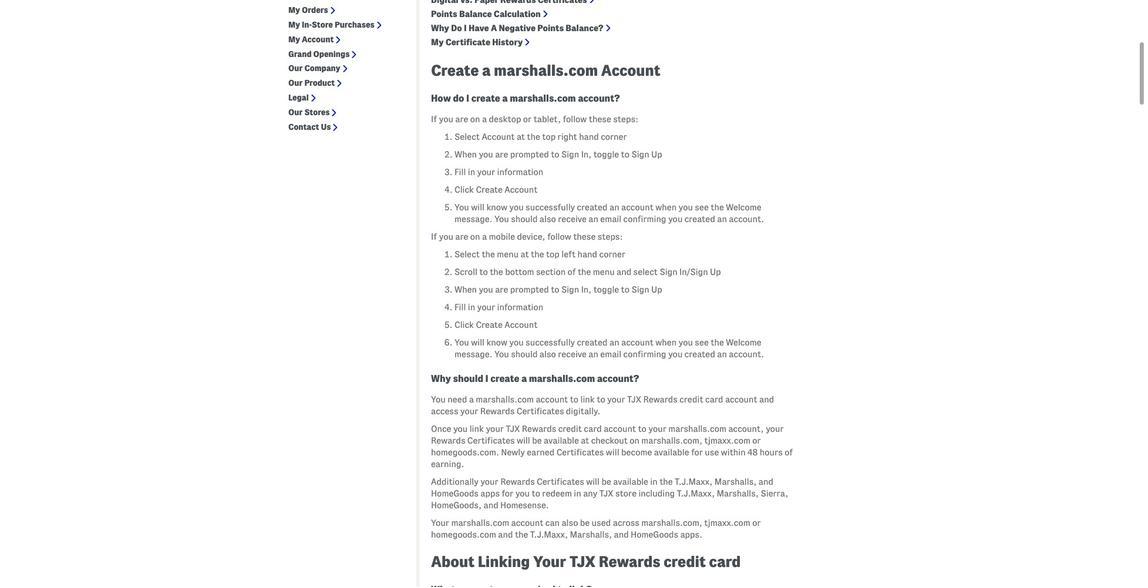 Task type: describe. For each thing, give the bounding box(es) containing it.
0 vertical spatial t.j.maxx,
[[675, 477, 713, 486]]

are down "bottom"
[[496, 285, 509, 294]]

calculation
[[494, 9, 541, 19]]

1 vertical spatial should
[[511, 349, 538, 359]]

a for if you are on a desktop or tablet, follow these steps:
[[482, 114, 487, 124]]

once
[[431, 424, 452, 433]]

2 why from the top
[[431, 373, 451, 384]]

be for to
[[602, 477, 612, 486]]

select for select account at the top right hand corner
[[455, 132, 480, 141]]

be for and
[[580, 518, 590, 528]]

1 see from the top
[[695, 203, 709, 212]]

if you are on a mobile device, follow these steps:
[[431, 232, 623, 241]]

tjx inside 'you need a marshalls.com account to link to your tjx rewards credit card account and access your rewards certificates digitally.'
[[628, 395, 642, 404]]

orders
[[302, 5, 328, 15]]

in-
[[302, 20, 312, 29]]

my left the orders
[[289, 5, 300, 15]]

earned
[[527, 448, 555, 457]]

once you link your tjx rewards credit card account to your marshalls.com account, your rewards certificates will be available at checkout on marshalls.com, tjmaxx.com or homegoods.com. newly earned certificates will become available for use within 48 hours of earning.
[[431, 424, 793, 469]]

2 know from the top
[[487, 338, 508, 347]]

1 in, from the top
[[582, 150, 592, 159]]

1 click from the top
[[455, 185, 474, 194]]

card inside once you link your tjx rewards credit card account to your marshalls.com account, your rewards certificates will be available at checkout on marshalls.com, tjmaxx.com or homegoods.com. newly earned certificates will become available for use within 48 hours of earning.
[[584, 424, 602, 433]]

2 click from the top
[[455, 320, 474, 329]]

how
[[431, 93, 451, 103]]

apps
[[481, 489, 500, 498]]

2 see from the top
[[695, 338, 709, 347]]

company
[[305, 64, 341, 73]]

2 account. from the top
[[729, 349, 765, 359]]

marshalls, inside your marshalls.com account can also be used across marshalls.com, tjmaxx.com or homegoods.com and the t.j.maxx, marshalls, and homegoods apps.
[[570, 530, 612, 539]]

earning.
[[431, 459, 464, 469]]

do
[[453, 93, 465, 103]]

select account at the top right hand corner
[[455, 132, 627, 141]]

tjmaxx.com inside once you link your tjx rewards credit card account to your marshalls.com account, your rewards certificates will be available at checkout on marshalls.com, tjmaxx.com or homegoods.com. newly earned certificates will become available for use within 48 hours of earning.
[[705, 436, 751, 445]]

about
[[431, 553, 475, 570]]

0 vertical spatial or
[[523, 114, 532, 124]]

select for select the menu at the top left hand corner
[[455, 250, 480, 259]]

your down desktop on the left top of the page
[[478, 167, 496, 177]]

you inside 'you need a marshalls.com account to link to your tjx rewards credit card account and access your rewards certificates digitally.'
[[431, 395, 446, 404]]

t.j.maxx, inside your marshalls.com account can also be used across marshalls.com, tjmaxx.com or homegoods.com and the t.j.maxx, marshalls, and homegoods apps.
[[531, 530, 568, 539]]

the inside your marshalls.com account can also be used across marshalls.com, tjmaxx.com or homegoods.com and the t.j.maxx, marshalls, and homegoods apps.
[[515, 530, 529, 539]]

us
[[321, 122, 331, 131]]

2 vertical spatial should
[[453, 373, 484, 384]]

1 vertical spatial hand
[[578, 250, 598, 259]]

2 fill in your information from the top
[[455, 302, 544, 312]]

our stores link
[[289, 107, 330, 117]]

including
[[639, 489, 675, 498]]

1 vertical spatial available
[[655, 448, 690, 457]]

will inside the additionally your rewards certificates will be available in the t.j.maxx, marshalls, and homegoods apps for you to redeem in any tjx store including t.j.maxx, marshalls, sierra, homegoods, and homesense.
[[587, 477, 600, 486]]

your up checkout
[[608, 395, 626, 404]]

you need a marshalls.com account to link to your tjx rewards credit card account and access your rewards certificates digitally.
[[431, 395, 775, 416]]

1 horizontal spatial your
[[534, 553, 567, 570]]

a for why should i create a marshalls.com account?
[[522, 373, 527, 384]]

openings
[[314, 49, 350, 59]]

0 vertical spatial at
[[517, 132, 525, 141]]

certificates inside the additionally your rewards certificates will be available in the t.j.maxx, marshalls, and homegoods apps for you to redeem in any tjx store including t.j.maxx, marshalls, sierra, homegoods, and homesense.
[[537, 477, 585, 486]]

0 vertical spatial up
[[652, 150, 663, 159]]

i for should
[[486, 373, 489, 384]]

why should i create a marshalls.com account?
[[431, 373, 640, 384]]

account,
[[729, 424, 764, 433]]

left
[[562, 250, 576, 259]]

your up "hours"
[[766, 424, 784, 433]]

1 vertical spatial marshalls,
[[717, 489, 759, 498]]

negative
[[499, 23, 536, 33]]

rewards down across
[[599, 553, 661, 570]]

0 vertical spatial corner
[[601, 132, 627, 141]]

select
[[634, 267, 658, 277]]

my certificate history link
[[431, 37, 523, 47]]

account inside once you link your tjx rewards credit card account to your marshalls.com account, your rewards certificates will be available at checkout on marshalls.com, tjmaxx.com or homegoods.com. newly earned certificates will become available for use within 48 hours of earning.
[[604, 424, 636, 433]]

2 prompted from the top
[[511, 285, 549, 294]]

are down do
[[456, 114, 469, 124]]

0 vertical spatial these
[[589, 114, 612, 124]]

account? for why should i create a marshalls.com account?
[[598, 373, 640, 384]]

1 successfully from the top
[[526, 203, 575, 212]]

purchases
[[335, 20, 375, 29]]

homegoods.com.
[[431, 448, 499, 457]]

1 when from the top
[[656, 203, 677, 212]]

rewards inside the additionally your rewards certificates will be available in the t.j.maxx, marshalls, and homegoods apps for you to redeem in any tjx store including t.j.maxx, marshalls, sierra, homegoods, and homesense.
[[501, 477, 535, 486]]

2 in, from the top
[[582, 285, 592, 294]]

if for if you are on a desktop or tablet, follow these steps:
[[431, 114, 437, 124]]

my up grand in the top left of the page
[[289, 35, 300, 44]]

2 when you are prompted to sign in, toggle to sign up from the top
[[455, 285, 663, 294]]

redeem
[[543, 489, 572, 498]]

desktop
[[489, 114, 521, 124]]

1 fill in your information from the top
[[455, 167, 544, 177]]

marshalls.com up digitally.
[[529, 373, 595, 384]]

section
[[536, 267, 566, 277]]

rewards up earned
[[522, 424, 557, 433]]

1 confirming from the top
[[624, 214, 667, 224]]

0 vertical spatial should
[[511, 214, 538, 224]]

grand openings link
[[289, 49, 350, 59]]

1 horizontal spatial points
[[538, 23, 564, 33]]

certificates up newly
[[468, 436, 515, 445]]

0 vertical spatial top
[[543, 132, 556, 141]]

stores
[[305, 107, 330, 117]]

my inside points balance calculation why do i have a negative points balance? my certificate history
[[431, 37, 444, 47]]

used
[[592, 518, 611, 528]]

2 vertical spatial card
[[710, 553, 741, 570]]

1 vertical spatial these
[[574, 232, 596, 241]]

marshalls.com up the how do i create a marshalls.com account?
[[494, 62, 598, 79]]

homegoods.com
[[431, 530, 497, 539]]

account inside the my orders my in-store purchases my account grand openings our company our product legal our stores contact us
[[302, 35, 334, 44]]

1 you will know you successfully created an account when you see the welcome message. you should also receive an email confirming you created an account. from the top
[[455, 203, 765, 224]]

right
[[558, 132, 578, 141]]

your down need
[[461, 406, 479, 416]]

1 welcome from the top
[[726, 203, 762, 212]]

and up the linking
[[499, 530, 513, 539]]

your up newly
[[486, 424, 504, 433]]

marshalls.com inside 'you need a marshalls.com account to link to your tjx rewards credit card account and access your rewards certificates digitally.'
[[476, 395, 534, 404]]

bottom
[[505, 267, 535, 277]]

and up sierra,
[[759, 477, 774, 486]]

digitally.
[[566, 406, 601, 416]]

rewards up 'become' in the bottom of the page
[[644, 395, 678, 404]]

your down "scroll"
[[478, 302, 496, 312]]

points balance calculation link
[[431, 9, 541, 19]]

additionally your rewards certificates will be available in the t.j.maxx, marshalls, and homegoods apps for you to redeem in any tjx store including t.j.maxx, marshalls, sierra, homegoods, and homesense.
[[431, 477, 789, 510]]

linking
[[478, 553, 530, 570]]

0 vertical spatial steps:
[[614, 114, 639, 124]]

a
[[491, 23, 497, 33]]

access
[[431, 406, 459, 416]]

why do i have a negative points balance? link
[[431, 23, 604, 33]]

need
[[448, 395, 467, 404]]

1 prompted from the top
[[511, 150, 549, 159]]

homegoods,
[[431, 500, 482, 510]]

my orders link
[[289, 5, 328, 15]]

homesense.
[[501, 500, 549, 510]]

scroll
[[455, 267, 478, 277]]

1 when you are prompted to sign in, toggle to sign up from the top
[[455, 150, 663, 159]]

1 receive from the top
[[558, 214, 587, 224]]

my orders my in-store purchases my account grand openings our company our product legal our stores contact us
[[289, 5, 375, 131]]

rewards up newly
[[481, 406, 515, 416]]

and down across
[[614, 530, 629, 539]]

1 vertical spatial at
[[521, 250, 529, 259]]

grand
[[289, 49, 312, 59]]

1 vertical spatial corner
[[600, 250, 626, 259]]

and down apps
[[484, 500, 499, 510]]

to inside the additionally your rewards certificates will be available in the t.j.maxx, marshalls, and homegoods apps for you to redeem in any tjx store including t.j.maxx, marshalls, sierra, homegoods, and homesense.
[[532, 489, 541, 498]]

2 information from the top
[[498, 302, 544, 312]]

0 horizontal spatial of
[[568, 267, 576, 277]]

store
[[616, 489, 637, 498]]

create a marshalls.com account
[[431, 62, 661, 79]]

1 fill from the top
[[455, 167, 466, 177]]

2 vertical spatial create
[[476, 320, 503, 329]]

2 message. from the top
[[455, 349, 493, 359]]

marshalls.com inside your marshalls.com account can also be used across marshalls.com, tjmaxx.com or homegoods.com and the t.j.maxx, marshalls, and homegoods apps.
[[452, 518, 510, 528]]

account inside your marshalls.com account can also be used across marshalls.com, tjmaxx.com or homegoods.com and the t.j.maxx, marshalls, and homegoods apps.
[[512, 518, 544, 528]]

2 confirming from the top
[[624, 349, 667, 359]]

create for should
[[491, 373, 520, 384]]

1 vertical spatial t.j.maxx,
[[677, 489, 715, 498]]

account? for how do i create a marshalls.com account?
[[578, 93, 620, 103]]

or inside your marshalls.com account can also be used across marshalls.com, tjmaxx.com or homegoods.com and the t.j.maxx, marshalls, and homegoods apps.
[[753, 518, 761, 528]]

1 vertical spatial create
[[476, 185, 503, 194]]

link inside once you link your tjx rewards credit card account to your marshalls.com account, your rewards certificates will be available at checkout on marshalls.com, tjmaxx.com or homegoods.com. newly earned certificates will become available for use within 48 hours of earning.
[[470, 424, 484, 433]]

contact
[[289, 122, 319, 131]]

0 horizontal spatial points
[[431, 9, 458, 19]]

credit inside once you link your tjx rewards credit card account to your marshalls.com account, your rewards certificates will be available at checkout on marshalls.com, tjmaxx.com or homegoods.com. newly earned certificates will become available for use within 48 hours of earning.
[[559, 424, 582, 433]]

0 horizontal spatial menu
[[497, 250, 519, 259]]

2 when from the top
[[656, 338, 677, 347]]

within
[[721, 448, 746, 457]]

1 vertical spatial steps:
[[598, 232, 623, 241]]

my in-store purchases link
[[289, 20, 375, 30]]

1 account. from the top
[[729, 214, 765, 224]]

1 vertical spatial top
[[546, 250, 560, 259]]

1 email from the top
[[601, 214, 622, 224]]

i inside points balance calculation why do i have a negative points balance? my certificate history
[[464, 23, 467, 33]]

2 vertical spatial up
[[652, 285, 663, 294]]

balance
[[460, 9, 492, 19]]

device,
[[517, 232, 546, 241]]

sierra,
[[761, 489, 789, 498]]

balance?
[[566, 23, 604, 33]]

on for desktop
[[471, 114, 480, 124]]

at inside once you link your tjx rewards credit card account to your marshalls.com account, your rewards certificates will be available at checkout on marshalls.com, tjmaxx.com or homegoods.com. newly earned certificates will become available for use within 48 hours of earning.
[[581, 436, 590, 445]]

0 horizontal spatial available
[[544, 436, 579, 445]]

a for if you are on a mobile device, follow these steps:
[[482, 232, 487, 241]]

newly
[[501, 448, 525, 457]]



Task type: vqa. For each thing, say whether or not it's contained in the screenshot.
Styles in STEVE MADDEN Lizard Embossed Monk Strap Leather Loafers $39.99 Compare At              $75 element
no



Task type: locate. For each thing, give the bounding box(es) containing it.
on left mobile
[[471, 232, 480, 241]]

0 vertical spatial follow
[[563, 114, 587, 124]]

0 vertical spatial be
[[533, 436, 542, 445]]

0 vertical spatial fill
[[455, 167, 466, 177]]

1 vertical spatial see
[[695, 338, 709, 347]]

when
[[656, 203, 677, 212], [656, 338, 677, 347]]

when you are prompted to sign in, toggle to sign up
[[455, 150, 663, 159], [455, 285, 663, 294]]

tablet,
[[534, 114, 561, 124]]

certificates inside 'you need a marshalls.com account to link to your tjx rewards credit card account and access your rewards certificates digitally.'
[[517, 406, 564, 416]]

marshalls.com
[[494, 62, 598, 79], [510, 93, 576, 103], [529, 373, 595, 384], [476, 395, 534, 404], [669, 424, 727, 433], [452, 518, 510, 528]]

you
[[439, 114, 454, 124], [479, 150, 494, 159], [510, 203, 524, 212], [679, 203, 693, 212], [669, 214, 683, 224], [439, 232, 454, 241], [479, 285, 494, 294], [510, 338, 524, 347], [679, 338, 693, 347], [669, 349, 683, 359], [454, 424, 468, 433], [516, 489, 530, 498]]

1 click create account from the top
[[455, 185, 538, 194]]

2 receive from the top
[[558, 349, 587, 359]]

in/sign
[[680, 267, 709, 277]]

in, down scroll to the bottom section of the menu and select sign in/sign up
[[582, 285, 592, 294]]

if you are on a desktop or tablet, follow these steps:
[[431, 114, 639, 124]]

rewards
[[644, 395, 678, 404], [481, 406, 515, 416], [522, 424, 557, 433], [431, 436, 466, 445], [501, 477, 535, 486], [599, 553, 661, 570]]

1 vertical spatial information
[[498, 302, 544, 312]]

0 vertical spatial when
[[455, 150, 477, 159]]

your
[[478, 167, 496, 177], [478, 302, 496, 312], [608, 395, 626, 404], [461, 406, 479, 416], [486, 424, 504, 433], [649, 424, 667, 433], [766, 424, 784, 433], [481, 477, 499, 486]]

tjmaxx.com inside your marshalls.com account can also be used across marshalls.com, tjmaxx.com or homegoods.com and the t.j.maxx, marshalls, and homegoods apps.
[[705, 518, 751, 528]]

successfully up why should i create a marshalls.com account?
[[526, 338, 575, 347]]

2 vertical spatial i
[[486, 373, 489, 384]]

1 know from the top
[[487, 203, 508, 212]]

your inside the additionally your rewards certificates will be available in the t.j.maxx, marshalls, and homegoods apps for you to redeem in any tjx store including t.j.maxx, marshalls, sierra, homegoods, and homesense.
[[481, 477, 499, 486]]

your down can at the bottom
[[534, 553, 567, 570]]

homegoods
[[431, 489, 479, 498], [631, 530, 679, 539]]

marshalls.com, inside once you link your tjx rewards credit card account to your marshalls.com account, your rewards certificates will be available at checkout on marshalls.com, tjmaxx.com or homegoods.com. newly earned certificates will become available for use within 48 hours of earning.
[[642, 436, 703, 445]]

click create account down "bottom"
[[455, 320, 538, 329]]

points
[[431, 9, 458, 19], [538, 23, 564, 33]]

why up need
[[431, 373, 451, 384]]

when down do
[[455, 150, 477, 159]]

0 vertical spatial account?
[[578, 93, 620, 103]]

1 horizontal spatial for
[[692, 448, 703, 457]]

1 vertical spatial credit
[[559, 424, 582, 433]]

0 vertical spatial welcome
[[726, 203, 762, 212]]

1 vertical spatial account.
[[729, 349, 765, 359]]

0 vertical spatial account.
[[729, 214, 765, 224]]

1 vertical spatial you will know you successfully created an account when you see the welcome message. you should also receive an email confirming you created an account.
[[455, 338, 765, 359]]

an
[[610, 203, 620, 212], [589, 214, 599, 224], [718, 214, 727, 224], [610, 338, 620, 347], [589, 349, 599, 359], [718, 349, 727, 359]]

or inside once you link your tjx rewards credit card account to your marshalls.com account, your rewards certificates will be available at checkout on marshalls.com, tjmaxx.com or homegoods.com. newly earned certificates will become available for use within 48 hours of earning.
[[753, 436, 762, 445]]

1 vertical spatial click create account
[[455, 320, 538, 329]]

1 vertical spatial receive
[[558, 349, 587, 359]]

why
[[431, 23, 450, 33], [431, 373, 451, 384]]

create up mobile
[[476, 185, 503, 194]]

0 vertical spatial confirming
[[624, 214, 667, 224]]

available
[[544, 436, 579, 445], [655, 448, 690, 457], [614, 477, 649, 486]]

email
[[601, 214, 622, 224], [601, 349, 622, 359]]

available inside the additionally your rewards certificates will be available in the t.j.maxx, marshalls, and homegoods apps for you to redeem in any tjx store including t.j.maxx, marshalls, sierra, homegoods, and homesense.
[[614, 477, 649, 486]]

1 vertical spatial your
[[534, 553, 567, 570]]

0 vertical spatial points
[[431, 9, 458, 19]]

available up store at the right
[[614, 477, 649, 486]]

2 our from the top
[[289, 78, 303, 88]]

points right the negative
[[538, 23, 564, 33]]

in
[[468, 167, 476, 177], [468, 302, 476, 312], [651, 477, 658, 486], [574, 489, 582, 498]]

fill in your information
[[455, 167, 544, 177], [455, 302, 544, 312]]

2 vertical spatial marshalls,
[[570, 530, 612, 539]]

1 vertical spatial homegoods
[[631, 530, 679, 539]]

t.j.maxx, down can at the bottom
[[531, 530, 568, 539]]

at
[[517, 132, 525, 141], [521, 250, 529, 259], [581, 436, 590, 445]]

hand up scroll to the bottom section of the menu and select sign in/sign up
[[578, 250, 598, 259]]

homegoods down across
[[631, 530, 679, 539]]

for inside once you link your tjx rewards credit card account to your marshalls.com account, your rewards certificates will be available at checkout on marshalls.com, tjmaxx.com or homegoods.com. newly earned certificates will become available for use within 48 hours of earning.
[[692, 448, 703, 457]]

do
[[451, 23, 462, 33]]

hours
[[760, 448, 783, 457]]

store
[[312, 20, 333, 29]]

to inside once you link your tjx rewards credit card account to your marshalls.com account, your rewards certificates will be available at checkout on marshalls.com, tjmaxx.com or homegoods.com. newly earned certificates will become available for use within 48 hours of earning.
[[638, 424, 647, 433]]

checkout
[[592, 436, 628, 445]]

know up mobile
[[487, 203, 508, 212]]

1 select from the top
[[455, 132, 480, 141]]

and inside 'you need a marshalls.com account to link to your tjx rewards credit card account and access your rewards certificates digitally.'
[[760, 395, 775, 404]]

product
[[305, 78, 335, 88]]

any
[[584, 489, 598, 498]]

created
[[577, 203, 608, 212], [685, 214, 716, 224], [577, 338, 608, 347], [685, 349, 716, 359]]

additionally
[[431, 477, 479, 486]]

2 vertical spatial on
[[630, 436, 640, 445]]

why left do
[[431, 23, 450, 33]]

t.j.maxx, right including
[[677, 489, 715, 498]]

tjx up checkout
[[628, 395, 642, 404]]

card
[[706, 395, 724, 404], [584, 424, 602, 433], [710, 553, 741, 570]]

1 our from the top
[[289, 64, 303, 73]]

0 vertical spatial message.
[[455, 214, 493, 224]]

1 vertical spatial i
[[467, 93, 470, 103]]

0 vertical spatial you will know you successfully created an account when you see the welcome message. you should also receive an email confirming you created an account.
[[455, 203, 765, 224]]

3 our from the top
[[289, 107, 303, 117]]

receive
[[558, 214, 587, 224], [558, 349, 587, 359]]

2 marshalls.com, from the top
[[642, 518, 703, 528]]

legal link
[[289, 93, 309, 103]]

card inside 'you need a marshalls.com account to link to your tjx rewards credit card account and access your rewards certificates digitally.'
[[706, 395, 724, 404]]

should up if you are on a mobile device, follow these steps:
[[511, 214, 538, 224]]

2 vertical spatial or
[[753, 518, 761, 528]]

certificate
[[446, 37, 491, 47]]

certificates down checkout
[[557, 448, 604, 457]]

marshalls.com up homegoods.com
[[452, 518, 510, 528]]

credit
[[680, 395, 704, 404], [559, 424, 582, 433], [664, 553, 706, 570]]

2 you will know you successfully created an account when you see the welcome message. you should also receive an email confirming you created an account. from the top
[[455, 338, 765, 359]]

select down do
[[455, 132, 480, 141]]

on inside once you link your tjx rewards credit card account to your marshalls.com account, your rewards certificates will be available at checkout on marshalls.com, tjmaxx.com or homegoods.com. newly earned certificates will become available for use within 48 hours of earning.
[[630, 436, 640, 445]]

1 vertical spatial also
[[540, 349, 556, 359]]

available right 'become' in the bottom of the page
[[655, 448, 690, 457]]

2 vertical spatial also
[[562, 518, 578, 528]]

confirming
[[624, 214, 667, 224], [624, 349, 667, 359]]

menu
[[497, 250, 519, 259], [593, 267, 615, 277]]

your up apps
[[481, 477, 499, 486]]

when you are prompted to sign in, toggle to sign up down section
[[455, 285, 663, 294]]

across
[[613, 518, 640, 528]]

marshalls.com inside once you link your tjx rewards credit card account to your marshalls.com account, your rewards certificates will be available at checkout on marshalls.com, tjmaxx.com or homegoods.com. newly earned certificates will become available for use within 48 hours of earning.
[[669, 424, 727, 433]]

2 select from the top
[[455, 250, 480, 259]]

points up do
[[431, 9, 458, 19]]

corner
[[601, 132, 627, 141], [600, 250, 626, 259]]

message.
[[455, 214, 493, 224], [455, 349, 493, 359]]

or
[[523, 114, 532, 124], [753, 436, 762, 445], [753, 518, 761, 528]]

at down if you are on a desktop or tablet, follow these steps:
[[517, 132, 525, 141]]

fill
[[455, 167, 466, 177], [455, 302, 466, 312]]

marshalls.com, inside your marshalls.com account can also be used across marshalls.com, tjmaxx.com or homegoods.com and the t.j.maxx, marshalls, and homegoods apps.
[[642, 518, 703, 528]]

2 horizontal spatial available
[[655, 448, 690, 457]]

about linking your tjx rewards credit card
[[431, 553, 741, 570]]

your inside your marshalls.com account can also be used across marshalls.com, tjmaxx.com or homegoods.com and the t.j.maxx, marshalls, and homegoods apps.
[[431, 518, 450, 528]]

of right "hours"
[[785, 448, 793, 457]]

tjx
[[628, 395, 642, 404], [506, 424, 520, 433], [600, 489, 614, 498], [570, 553, 596, 570]]

you
[[455, 203, 469, 212], [495, 214, 509, 224], [455, 338, 469, 347], [495, 349, 509, 359], [431, 395, 446, 404]]

1 vertical spatial welcome
[[726, 338, 762, 347]]

1 why from the top
[[431, 23, 450, 33]]

of
[[568, 267, 576, 277], [785, 448, 793, 457]]

2 click create account from the top
[[455, 320, 538, 329]]

my left the certificate
[[431, 37, 444, 47]]

tjx inside the additionally your rewards certificates will be available in the t.j.maxx, marshalls, and homegoods apps for you to redeem in any tjx store including t.j.maxx, marshalls, sierra, homegoods, and homesense.
[[600, 489, 614, 498]]

at left checkout
[[581, 436, 590, 445]]

0 vertical spatial why
[[431, 23, 450, 33]]

1 horizontal spatial be
[[580, 518, 590, 528]]

0 vertical spatial information
[[498, 167, 544, 177]]

i for do
[[467, 93, 470, 103]]

our company link
[[289, 64, 341, 74]]

tjx inside once you link your tjx rewards credit card account to your marshalls.com account, your rewards certificates will be available at checkout on marshalls.com, tjmaxx.com or homegoods.com. newly earned certificates will become available for use within 48 hours of earning.
[[506, 424, 520, 433]]

0 vertical spatial see
[[695, 203, 709, 212]]

homegoods inside your marshalls.com account can also be used across marshalls.com, tjmaxx.com or homegoods.com and the t.j.maxx, marshalls, and homegoods apps.
[[631, 530, 679, 539]]

when you are prompted to sign in, toggle to sign up down right on the top of the page
[[455, 150, 663, 159]]

2 email from the top
[[601, 349, 622, 359]]

message. up mobile
[[455, 214, 493, 224]]

and up account,
[[760, 395, 775, 404]]

fill in your information down desktop on the left top of the page
[[455, 167, 544, 177]]

if
[[431, 114, 437, 124], [431, 232, 437, 241]]

history
[[493, 37, 523, 47]]

1 vertical spatial our
[[289, 78, 303, 88]]

know up why should i create a marshalls.com account?
[[487, 338, 508, 347]]

1 vertical spatial be
[[602, 477, 612, 486]]

0 vertical spatial when you are prompted to sign in, toggle to sign up
[[455, 150, 663, 159]]

marshalls, left sierra,
[[717, 489, 759, 498]]

you will know you successfully created an account when you see the welcome message. you should also receive an email confirming you created an account. up 'you need a marshalls.com account to link to your tjx rewards credit card account and access your rewards certificates digitally.'
[[455, 338, 765, 359]]

1 vertical spatial in,
[[582, 285, 592, 294]]

0 vertical spatial marshalls,
[[715, 477, 757, 486]]

on up 'become' in the bottom of the page
[[630, 436, 640, 445]]

receive up why should i create a marshalls.com account?
[[558, 349, 587, 359]]

should up need
[[453, 373, 484, 384]]

1 vertical spatial up
[[711, 267, 721, 277]]

marshalls.com, up "apps."
[[642, 518, 703, 528]]

these
[[589, 114, 612, 124], [574, 232, 596, 241]]

you inside once you link your tjx rewards credit card account to your marshalls.com account, your rewards certificates will be available at checkout on marshalls.com, tjmaxx.com or homegoods.com. newly earned certificates will become available for use within 48 hours of earning.
[[454, 424, 468, 433]]

0 vertical spatial tjmaxx.com
[[705, 436, 751, 445]]

on left desktop on the left top of the page
[[471, 114, 480, 124]]

or left tablet,
[[523, 114, 532, 124]]

0 vertical spatial click
[[455, 185, 474, 194]]

0 vertical spatial when
[[656, 203, 677, 212]]

also
[[540, 214, 556, 224], [540, 349, 556, 359], [562, 518, 578, 528]]

1 if from the top
[[431, 114, 437, 124]]

2 vertical spatial t.j.maxx,
[[531, 530, 568, 539]]

a inside 'you need a marshalls.com account to link to your tjx rewards credit card account and access your rewards certificates digitally.'
[[469, 395, 474, 404]]

0 vertical spatial link
[[581, 395, 595, 404]]

the
[[527, 132, 541, 141], [711, 203, 724, 212], [482, 250, 495, 259], [531, 250, 544, 259], [490, 267, 503, 277], [578, 267, 591, 277], [711, 338, 724, 347], [660, 477, 673, 486], [515, 530, 529, 539]]

for right apps
[[502, 489, 514, 498]]

1 vertical spatial if
[[431, 232, 437, 241]]

link inside 'you need a marshalls.com account to link to your tjx rewards credit card account and access your rewards certificates digitally.'
[[581, 395, 595, 404]]

your down homegoods,
[[431, 518, 450, 528]]

top down tablet,
[[543, 132, 556, 141]]

successfully up device,
[[526, 203, 575, 212]]

0 horizontal spatial your
[[431, 518, 450, 528]]

tjx right any
[[600, 489, 614, 498]]

marshalls.com,
[[642, 436, 703, 445], [642, 518, 703, 528]]

1 vertical spatial toggle
[[594, 285, 620, 294]]

1 vertical spatial of
[[785, 448, 793, 457]]

points balance calculation why do i have a negative points balance? my certificate history
[[431, 9, 604, 47]]

contact us link
[[289, 122, 331, 132]]

marshalls.com up tablet,
[[510, 93, 576, 103]]

tjx up newly
[[506, 424, 520, 433]]

0 horizontal spatial homegoods
[[431, 489, 479, 498]]

mobile
[[489, 232, 515, 241]]

2 vertical spatial be
[[580, 518, 590, 528]]

become
[[622, 448, 653, 457]]

rewards up homesense.
[[501, 477, 535, 486]]

1 vertical spatial menu
[[593, 267, 615, 277]]

2 when from the top
[[455, 285, 477, 294]]

create for do
[[472, 93, 501, 103]]

1 information from the top
[[498, 167, 544, 177]]

create down "scroll"
[[476, 320, 503, 329]]

apps.
[[681, 530, 703, 539]]

t.j.maxx, down the use
[[675, 477, 713, 486]]

also right can at the bottom
[[562, 518, 578, 528]]

2 tjmaxx.com from the top
[[705, 518, 751, 528]]

be inside your marshalls.com account can also be used across marshalls.com, tjmaxx.com or homegoods.com and the t.j.maxx, marshalls, and homegoods apps.
[[580, 518, 590, 528]]

email up scroll to the bottom section of the menu and select sign in/sign up
[[601, 214, 622, 224]]

how do i create a marshalls.com account?
[[431, 93, 620, 103]]

a
[[482, 62, 491, 79], [503, 93, 508, 103], [482, 114, 487, 124], [482, 232, 487, 241], [522, 373, 527, 384], [469, 395, 474, 404]]

create
[[431, 62, 479, 79], [476, 185, 503, 194], [476, 320, 503, 329]]

our
[[289, 64, 303, 73], [289, 78, 303, 88], [289, 107, 303, 117]]

1 vertical spatial or
[[753, 436, 762, 445]]

1 vertical spatial when you are prompted to sign in, toggle to sign up
[[455, 285, 663, 294]]

link up digitally.
[[581, 395, 595, 404]]

1 vertical spatial when
[[455, 285, 477, 294]]

information
[[498, 167, 544, 177], [498, 302, 544, 312]]

these up the left
[[574, 232, 596, 241]]

are
[[456, 114, 469, 124], [496, 150, 509, 159], [456, 232, 469, 241], [496, 285, 509, 294]]

if for if you are on a mobile device, follow these steps:
[[431, 232, 437, 241]]

account
[[302, 35, 334, 44], [602, 62, 661, 79], [482, 132, 515, 141], [505, 185, 538, 194], [505, 320, 538, 329]]

follow up the left
[[548, 232, 572, 241]]

also up why should i create a marshalls.com account?
[[540, 349, 556, 359]]

my account link
[[289, 35, 334, 44]]

you will know you successfully created an account when you see the welcome message. you should also receive an email confirming you created an account.
[[455, 203, 765, 224], [455, 338, 765, 359]]

t.j.maxx,
[[675, 477, 713, 486], [677, 489, 715, 498], [531, 530, 568, 539]]

have
[[469, 23, 489, 33]]

48
[[748, 448, 758, 457]]

and left select
[[617, 267, 632, 277]]

legal
[[289, 93, 309, 102]]

1 message. from the top
[[455, 214, 493, 224]]

2 vertical spatial credit
[[664, 553, 706, 570]]

homegoods down additionally
[[431, 489, 479, 498]]

0 vertical spatial hand
[[580, 132, 599, 141]]

menu left select
[[593, 267, 615, 277]]

select the menu at the top left hand corner
[[455, 250, 626, 259]]

select up "scroll"
[[455, 250, 480, 259]]

1 vertical spatial select
[[455, 250, 480, 259]]

1 marshalls.com, from the top
[[642, 436, 703, 445]]

when down "scroll"
[[455, 285, 477, 294]]

link
[[581, 395, 595, 404], [470, 424, 484, 433]]

create up do
[[431, 62, 479, 79]]

are up "scroll"
[[456, 232, 469, 241]]

2 vertical spatial available
[[614, 477, 649, 486]]

0 vertical spatial marshalls.com,
[[642, 436, 703, 445]]

0 vertical spatial click create account
[[455, 185, 538, 194]]

your up 'become' in the bottom of the page
[[649, 424, 667, 433]]

our product link
[[289, 78, 335, 88]]

1 vertical spatial know
[[487, 338, 508, 347]]

be down once you link your tjx rewards credit card account to your marshalls.com account, your rewards certificates will be available at checkout on marshalls.com, tjmaxx.com or homegoods.com. newly earned certificates will become available for use within 48 hours of earning.
[[602, 477, 612, 486]]

of inside once you link your tjx rewards credit card account to your marshalls.com account, your rewards certificates will be available at checkout on marshalls.com, tjmaxx.com or homegoods.com. newly earned certificates will become available for use within 48 hours of earning.
[[785, 448, 793, 457]]

know
[[487, 203, 508, 212], [487, 338, 508, 347]]

0 vertical spatial on
[[471, 114, 480, 124]]

1 toggle from the top
[[594, 150, 620, 159]]

0 vertical spatial for
[[692, 448, 703, 457]]

1 vertical spatial on
[[471, 232, 480, 241]]

for inside the additionally your rewards certificates will be available in the t.j.maxx, marshalls, and homegoods apps for you to redeem in any tjx store including t.j.maxx, marshalls, sierra, homegoods, and homesense.
[[502, 489, 514, 498]]

certificates up redeem at the bottom left of the page
[[537, 477, 585, 486]]

use
[[705, 448, 719, 457]]

1 vertical spatial when
[[656, 338, 677, 347]]

also inside your marshalls.com account can also be used across marshalls.com, tjmaxx.com or homegoods.com and the t.j.maxx, marshalls, and homegoods apps.
[[562, 518, 578, 528]]

information down "bottom"
[[498, 302, 544, 312]]

on for mobile
[[471, 232, 480, 241]]

0 vertical spatial create
[[431, 62, 479, 79]]

be inside the additionally your rewards certificates will be available in the t.j.maxx, marshalls, and homegoods apps for you to redeem in any tjx store including t.j.maxx, marshalls, sierra, homegoods, and homesense.
[[602, 477, 612, 486]]

marshalls, down used
[[570, 530, 612, 539]]

1 vertical spatial follow
[[548, 232, 572, 241]]

1 vertical spatial why
[[431, 373, 451, 384]]

can
[[546, 518, 560, 528]]

of down the left
[[568, 267, 576, 277]]

i
[[464, 23, 467, 33], [467, 93, 470, 103], [486, 373, 489, 384]]

2 toggle from the top
[[594, 285, 620, 294]]

1 vertical spatial successfully
[[526, 338, 575, 347]]

1 vertical spatial fill
[[455, 302, 466, 312]]

2 fill from the top
[[455, 302, 466, 312]]

0 vertical spatial available
[[544, 436, 579, 445]]

1 horizontal spatial of
[[785, 448, 793, 457]]

2 if from the top
[[431, 232, 437, 241]]

a for how do i create a marshalls.com account?
[[503, 93, 508, 103]]

rewards down once
[[431, 436, 466, 445]]

or up 48
[[753, 436, 762, 445]]

steps:
[[614, 114, 639, 124], [598, 232, 623, 241]]

2 successfully from the top
[[526, 338, 575, 347]]

link up homegoods.com.
[[470, 424, 484, 433]]

corner up scroll to the bottom section of the menu and select sign in/sign up
[[600, 250, 626, 259]]

up
[[652, 150, 663, 159], [711, 267, 721, 277], [652, 285, 663, 294]]

corner right right on the top of the page
[[601, 132, 627, 141]]

1 when from the top
[[455, 150, 477, 159]]

2 welcome from the top
[[726, 338, 762, 347]]

your marshalls.com account can also be used across marshalls.com, tjmaxx.com or homegoods.com and the t.j.maxx, marshalls, and homegoods apps.
[[431, 518, 761, 539]]

0 vertical spatial our
[[289, 64, 303, 73]]

you inside the additionally your rewards certificates will be available in the t.j.maxx, marshalls, and homegoods apps for you to redeem in any tjx store including t.j.maxx, marshalls, sierra, homegoods, and homesense.
[[516, 489, 530, 498]]

1 vertical spatial account?
[[598, 373, 640, 384]]

1 tjmaxx.com from the top
[[705, 436, 751, 445]]

tjx down your marshalls.com account can also be used across marshalls.com, tjmaxx.com or homegoods.com and the t.j.maxx, marshalls, and homegoods apps.
[[570, 553, 596, 570]]

be inside once you link your tjx rewards credit card account to your marshalls.com account, your rewards certificates will be available at checkout on marshalls.com, tjmaxx.com or homegoods.com. newly earned certificates will become available for use within 48 hours of earning.
[[533, 436, 542, 445]]

credit inside 'you need a marshalls.com account to link to your tjx rewards credit card account and access your rewards certificates digitally.'
[[680, 395, 704, 404]]

the inside the additionally your rewards certificates will be available in the t.j.maxx, marshalls, and homegoods apps for you to redeem in any tjx store including t.j.maxx, marshalls, sierra, homegoods, and homesense.
[[660, 477, 673, 486]]

homegoods inside the additionally your rewards certificates will be available in the t.j.maxx, marshalls, and homegoods apps for you to redeem in any tjx store including t.j.maxx, marshalls, sierra, homegoods, and homesense.
[[431, 489, 479, 498]]

our down grand in the top left of the page
[[289, 64, 303, 73]]

1 vertical spatial card
[[584, 424, 602, 433]]

information down the select account at the top right hand corner
[[498, 167, 544, 177]]

click create account
[[455, 185, 538, 194], [455, 320, 538, 329]]

why inside points balance calculation why do i have a negative points balance? my certificate history
[[431, 23, 450, 33]]

my left the in-
[[289, 20, 300, 29]]

and
[[617, 267, 632, 277], [760, 395, 775, 404], [759, 477, 774, 486], [484, 500, 499, 510], [499, 530, 513, 539], [614, 530, 629, 539]]

click create account up mobile
[[455, 185, 538, 194]]

email up 'you need a marshalls.com account to link to your tjx rewards credit card account and access your rewards certificates digitally.'
[[601, 349, 622, 359]]

1 vertical spatial marshalls.com,
[[642, 518, 703, 528]]

follow up right on the top of the page
[[563, 114, 587, 124]]

select
[[455, 132, 480, 141], [455, 250, 480, 259]]

0 vertical spatial fill in your information
[[455, 167, 544, 177]]

at down if you are on a mobile device, follow these steps:
[[521, 250, 529, 259]]

scroll to the bottom section of the menu and select sign in/sign up
[[455, 267, 721, 277]]

are down desktop on the left top of the page
[[496, 150, 509, 159]]

1 vertical spatial tjmaxx.com
[[705, 518, 751, 528]]

you will know you successfully created an account when you see the welcome message. you should also receive an email confirming you created an account. up the left
[[455, 203, 765, 224]]

0 vertical spatial also
[[540, 214, 556, 224]]



